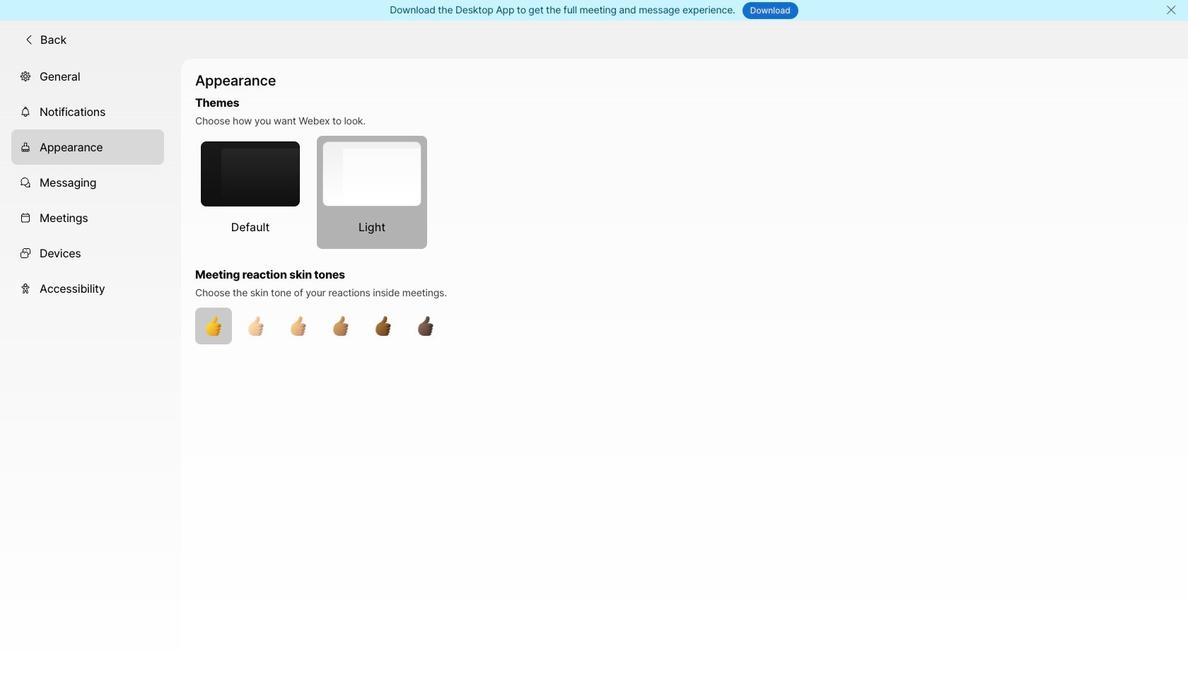 Task type: describe. For each thing, give the bounding box(es) containing it.
meetings tab
[[11, 200, 164, 235]]

appearance tab
[[11, 129, 164, 165]]

notifications tab
[[11, 94, 164, 129]]



Task type: vqa. For each thing, say whether or not it's contained in the screenshot.
"NAVIGATION"
no



Task type: locate. For each thing, give the bounding box(es) containing it.
devices tab
[[11, 235, 164, 271]]

messaging tab
[[11, 165, 164, 200]]

skin tone picker toolbar
[[195, 308, 969, 344]]

accessibility tab
[[11, 271, 164, 306]]

settings navigation
[[0, 59, 181, 681]]

cancel_16 image
[[1166, 4, 1177, 16]]

general tab
[[11, 59, 164, 94]]



